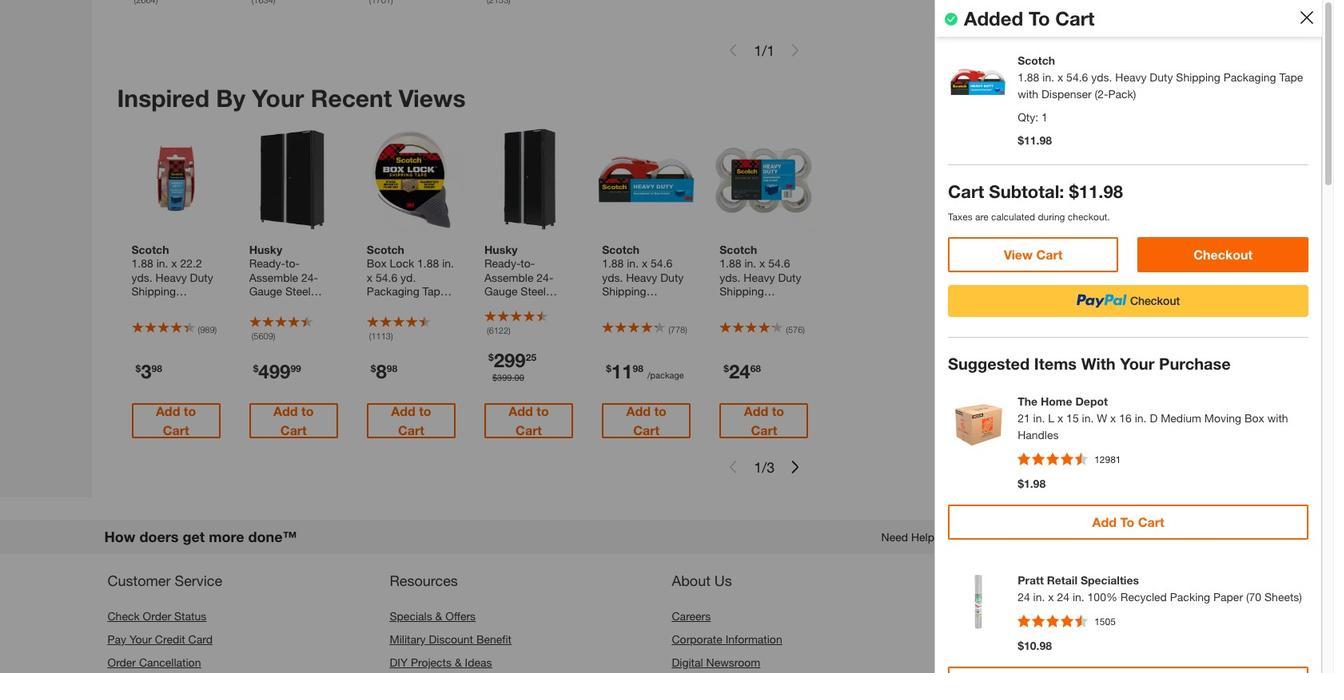 Task type: describe. For each thing, give the bounding box(es) containing it.
add to cart button for 24
[[720, 404, 809, 439]]

cart for /package
[[633, 423, 660, 438]]

$ for 299
[[488, 352, 494, 364]]

( 989 )
[[198, 325, 217, 335]]

assemble for $
[[484, 271, 534, 284]]

add to cart button for 3
[[132, 404, 220, 439]]

pay & manage your card
[[970, 621, 1096, 635]]

add to cart for 499
[[273, 404, 314, 438]]

us
[[1000, 531, 1012, 544]]

$ for 24
[[724, 363, 729, 375]]

1 horizontal spatial &
[[455, 656, 462, 670]]

careers
[[672, 610, 711, 623]]

diy
[[390, 656, 408, 670]]

$ 299 25
[[488, 349, 536, 372]]

1.88 for 24
[[720, 257, 742, 270]]

/ for 1
[[762, 42, 767, 59]]

0 horizontal spatial card
[[188, 633, 213, 647]]

$ for 499
[[253, 363, 259, 375]]

cart for 8
[[398, 423, 424, 438]]

this is the last slide image
[[789, 44, 802, 57]]

1.88 in. x 54.6 yds. heavy duty shipping packaging tape (6 rolls per pack) image
[[712, 127, 817, 232]]

to for 499
[[301, 404, 314, 419]]

0 vertical spatial credit
[[155, 633, 185, 647]]

( 6122 )
[[487, 325, 511, 335]]

status
[[174, 610, 206, 623]]

.
[[512, 373, 514, 383]]

( for 3
[[198, 325, 200, 335]]

inspired by your recent views
[[117, 84, 466, 113]]

need help? please call us at: 1-800-home-depot (1-800-466-3337)
[[881, 531, 1230, 544]]

to- for 499
[[285, 257, 300, 270]]

military
[[390, 633, 426, 647]]

box lock 1.88 in. x 54.6 yd. packaging tape with dispenser image
[[359, 127, 464, 232]]

freestanding for 499
[[249, 299, 314, 312]]

doers
[[139, 528, 179, 546]]

dispenser for 3
[[155, 313, 206, 326]]

diy projects & ideas link
[[390, 656, 492, 670]]

0 vertical spatial order
[[143, 610, 171, 623]]

about us
[[672, 572, 732, 590]]

everyday*
[[1135, 588, 1184, 602]]

cabinet for 499
[[289, 313, 328, 326]]

in. inside 'scotch 1.88 in. x 54.6 yds. heavy duty shipping packaging tape with dispenser (2-pack)'
[[627, 257, 639, 270]]

customer
[[108, 572, 171, 590]]

heavy for 24
[[744, 271, 775, 284]]

digital
[[672, 656, 703, 670]]

garage for 499
[[249, 313, 286, 326]]

husky for 499
[[249, 243, 282, 257]]

recent
[[311, 84, 392, 113]]

views
[[399, 84, 466, 113]]

466-
[[1179, 531, 1202, 544]]

( 576 )
[[786, 325, 805, 335]]

& for pay
[[992, 621, 999, 635]]

scotch 1.88 in. x 22.2 yds. heavy duty shipping packaging tape with dispenser
[[132, 243, 213, 326]]

in for 499
[[249, 327, 258, 340]]

us
[[715, 572, 732, 590]]

credit offers link
[[970, 646, 1184, 663]]

x inside scotch 1.88 in. x 22.2 yds. heavy duty shipping packaging tape with dispenser
[[171, 257, 177, 270]]

at:
[[1015, 531, 1028, 544]]

(2-
[[602, 327, 616, 340]]

credit inside credit offers link
[[970, 647, 1000, 661]]

00
[[514, 373, 524, 383]]

scotch for 3
[[132, 243, 169, 257]]

per
[[760, 313, 776, 326]]

add to cart for 8
[[391, 404, 431, 438]]

specials & offers
[[390, 610, 476, 623]]

projects
[[411, 656, 452, 670]]

depot
[[1104, 531, 1143, 544]]

gauge for 499
[[249, 285, 282, 298]]

cart for 499
[[280, 423, 307, 438]]

989
[[200, 325, 215, 335]]

( for 8
[[369, 331, 371, 341]]

$ for 11
[[606, 363, 611, 375]]

54.6 inside scotch box lock 1.88 in. x 54.6 yd. packaging tape with dispenser
[[376, 271, 398, 284]]

11
[[611, 360, 633, 383]]

) for /package
[[685, 325, 687, 335]]

add to cart for 24
[[744, 404, 784, 438]]

1.88 in. x 22.2 yds. heavy duty shipping packaging tape with dispenser image
[[124, 127, 228, 232]]

home-
[[1065, 531, 1104, 544]]

$ 24 68
[[724, 360, 761, 383]]

to- for $
[[521, 257, 535, 270]]

$ 399 . 00
[[492, 373, 524, 383]]

x inside 'scotch 1.88 in. x 54.6 yds. heavy duty shipping packaging tape with dispenser (2-pack)'
[[642, 257, 648, 270]]

steel for $
[[521, 285, 546, 298]]

ready-to-assemble 24-gauge steel freestanding garage cabinet in black (48 in. w x 72 in. h x 18 in. d) image
[[241, 127, 346, 232]]

22.2
[[180, 257, 202, 270]]

get
[[183, 528, 205, 546]]

black for $
[[496, 327, 524, 340]]

add to cart for 3
[[156, 404, 196, 438]]

check order status
[[108, 610, 206, 623]]

in for $
[[484, 327, 493, 340]]

1.88 in. x 54.6 yds. heavy duty shipping packaging tape with dispenser (2-pack) image
[[594, 127, 699, 232]]

corporate
[[672, 633, 723, 647]]

2 800- from the left
[[1156, 531, 1179, 544]]

$ for 3
[[136, 363, 141, 375]]

this is the first slide image for 1 / 3
[[727, 461, 740, 474]]

in. inside scotch box lock 1.88 in. x 54.6 yd. packaging tape with dispenser
[[442, 257, 454, 270]]

h for 499
[[289, 341, 297, 354]]

information
[[726, 633, 782, 647]]

pack) for /package
[[616, 327, 644, 340]]

98 inside $ 11 98 /package
[[633, 363, 643, 375]]

ideas
[[465, 656, 492, 670]]

order cancellation link
[[108, 656, 201, 670]]

& for specials
[[435, 610, 442, 623]]

5609
[[254, 331, 273, 341]]

0 horizontal spatial order
[[108, 656, 136, 670]]

( for 24
[[786, 325, 788, 335]]

h for $
[[537, 341, 545, 354]]

to for 24
[[772, 404, 784, 419]]

(48
[[292, 327, 307, 340]]

with for 3
[[132, 313, 152, 326]]

yds. for 3
[[132, 271, 152, 284]]

( 5609 )
[[252, 331, 275, 341]]

heavy for 3
[[156, 271, 187, 284]]

available
[[1087, 588, 1132, 602]]

) for 3
[[215, 325, 217, 335]]

8
[[376, 360, 387, 383]]

54.6 for 24
[[768, 257, 790, 270]]

18.3
[[484, 355, 506, 368]]

0 vertical spatial 3
[[141, 360, 152, 383]]

24
[[729, 360, 750, 383]]

special financing available everyday*
[[996, 588, 1184, 602]]

2 horizontal spatial your
[[1046, 621, 1068, 635]]

dispenser inside scotch box lock 1.88 in. x 54.6 yd. packaging tape with dispenser
[[391, 299, 441, 312]]

576
[[788, 325, 803, 335]]

1113
[[371, 331, 391, 341]]

help?
[[911, 531, 941, 544]]

18
[[309, 341, 321, 354]]

shipping for 24
[[720, 285, 764, 298]]

military discount benefit link
[[390, 633, 512, 647]]

with for /package
[[602, 313, 623, 326]]

1 horizontal spatial card
[[1071, 621, 1096, 635]]

pay for pay your credit card
[[108, 633, 126, 647]]

military discount benefit
[[390, 633, 512, 647]]

1 for 1 / 1
[[754, 42, 762, 59]]

resources
[[390, 572, 458, 590]]

pay & manage your card link
[[970, 619, 1184, 636]]

lock
[[390, 257, 414, 270]]

by
[[216, 84, 245, 113]]

add to cart button for 499
[[249, 404, 338, 439]]

add for 499
[[273, 404, 298, 419]]

1 / 3
[[754, 459, 775, 476]]

) for $
[[509, 325, 511, 335]]

digital newsroom
[[672, 656, 760, 670]]

$ for 8
[[371, 363, 376, 375]]

$ 3 98
[[136, 360, 162, 383]]

778
[[671, 325, 685, 335]]

corporate information
[[672, 633, 782, 647]]

1.88 for /package
[[602, 257, 624, 270]]

steel for 499
[[285, 285, 311, 298]]

98 for 8
[[387, 363, 398, 375]]

1 / 1
[[754, 42, 775, 59]]

1.88 for 3
[[132, 257, 153, 270]]

scotch box lock 1.88 in. x 54.6 yd. packaging tape with dispenser
[[367, 243, 454, 312]]



Task type: locate. For each thing, give the bounding box(es) containing it.
duty inside 'scotch 1.88 in. x 54.6 yds. heavy duty shipping packaging tape with dispenser (2-pack)'
[[661, 271, 684, 284]]

1 horizontal spatial 72
[[507, 341, 519, 354]]

0 horizontal spatial heavy
[[156, 271, 187, 284]]

rolls
[[732, 313, 757, 326]]

3 shipping from the left
[[720, 285, 764, 298]]

garage for $
[[484, 313, 521, 326]]

0 horizontal spatial gauge
[[249, 285, 282, 298]]

freestanding up the ( 6122 )
[[484, 299, 550, 312]]

1.88 inside scotch 1.88 in. x 22.2 yds. heavy duty shipping packaging tape with dispenser
[[132, 257, 153, 270]]

1 horizontal spatial credit
[[970, 647, 1000, 661]]

2 add to cart button from the left
[[249, 404, 338, 439]]

dispenser down yd.
[[391, 299, 441, 312]]

6 add from the left
[[744, 404, 768, 419]]

yd.
[[401, 271, 416, 284]]

1 assemble from the left
[[249, 271, 298, 284]]

heavy inside 'scotch 1.88 in. x 54.6 yds. heavy duty shipping packaging tape with dispenser (2-pack)'
[[626, 271, 657, 284]]

pay your credit card link
[[108, 633, 213, 647]]

your up order cancellation link
[[129, 633, 152, 647]]

w inside husky ready-to- assemble 24- gauge steel freestanding garage cabinet in black (48 in. w x 72 in. h x 18 in. d)
[[325, 327, 336, 340]]

24- inside husky ready-to- assemble 24- gauge steel freestanding garage cabinet in black (48 in. w x 72 in. h x 18 in. d)
[[301, 271, 318, 284]]

cart for 3
[[163, 423, 189, 438]]

heavy inside scotch 1.88 in. x 22.2 yds. heavy duty shipping packaging tape with dispenser
[[156, 271, 187, 284]]

1 add to cart from the left
[[156, 404, 196, 438]]

cabinet inside husky ready-to- assemble 24- gauge steel freestanding garage cabinet in black (48 in. w x 72 in. h x 18 in. d)
[[289, 313, 328, 326]]

0 horizontal spatial pack)
[[616, 327, 644, 340]]

1 d) from the left
[[249, 355, 260, 368]]

scotch 1.88 in. x 54.6 yds. heavy duty shipping packaging tape (6 rolls per pack)
[[720, 243, 807, 326]]

pack) inside 'scotch 1.88 in. x 54.6 yds. heavy duty shipping packaging tape with dispenser (2-pack)'
[[616, 327, 644, 340]]

packaging inside scotch 1.88 in. x 54.6 yds. heavy duty shipping packaging tape (6 rolls per pack)
[[720, 299, 772, 312]]

72 for $
[[507, 341, 519, 354]]

499
[[259, 360, 291, 383]]

2 this is the first slide image from the top
[[727, 461, 740, 474]]

1 horizontal spatial ready-
[[484, 257, 521, 270]]

husky ready-to- assemble 24- gauge steel freestanding garage cabinet in black (48 in. w x 72 in. h x 18 in. d)
[[249, 243, 336, 368]]

2 horizontal spatial 98
[[633, 363, 643, 375]]

1 heavy from the left
[[156, 271, 187, 284]]

assemble up ( 5609 )
[[249, 271, 298, 284]]

3 1.88 from the left
[[602, 257, 624, 270]]

0 horizontal spatial freestanding
[[249, 299, 314, 312]]

to- up (36.6
[[521, 257, 535, 270]]

2 to from the left
[[301, 404, 314, 419]]

1 horizontal spatial h
[[537, 341, 545, 354]]

h inside husky ready-to- assemble 24- gauge steel freestanding garage cabinet in black (48 in. w x 72 in. h x 18 in. d)
[[289, 341, 297, 354]]

1 horizontal spatial in
[[484, 327, 493, 340]]

0 horizontal spatial duty
[[190, 271, 213, 284]]

in.
[[156, 257, 168, 270], [442, 257, 454, 270], [627, 257, 639, 270], [745, 257, 756, 270], [311, 327, 322, 340], [555, 327, 567, 340], [274, 341, 285, 354], [324, 341, 336, 354], [522, 341, 534, 354], [509, 355, 521, 368]]

scotch inside scotch 1.88 in. x 54.6 yds. heavy duty shipping packaging tape (6 rolls per pack)
[[720, 243, 757, 257]]

2 cabinet from the left
[[524, 313, 563, 326]]

financing
[[1036, 588, 1084, 602]]

add to cart button
[[132, 404, 220, 439], [249, 404, 338, 439], [367, 404, 456, 439], [484, 404, 573, 439], [602, 404, 691, 439], [720, 404, 809, 439]]

garage up 299
[[484, 313, 521, 326]]

54.6 inside scotch 1.88 in. x 54.6 yds. heavy duty shipping packaging tape (6 rolls per pack)
[[768, 257, 790, 270]]

ready- inside husky ready-to- assemble 24- gauge steel freestanding garage cabinet in black (48 in. w x 72 in. h x 18 in. d)
[[249, 257, 285, 270]]

1 horizontal spatial 3
[[767, 459, 775, 476]]

1 horizontal spatial cabinet
[[524, 313, 563, 326]]

in up $ 499 99
[[249, 327, 258, 340]]

1 gauge from the left
[[249, 285, 282, 298]]

to- inside husky ready-to- assemble 24- gauge steel freestanding garage cabinet in black (48 in. w x 72 in. h x 18 in. d)
[[285, 257, 300, 270]]

2 cart from the left
[[280, 423, 307, 438]]

order cancellation
[[108, 656, 201, 670]]

packaging inside scotch box lock 1.88 in. x 54.6 yd. packaging tape with dispenser
[[367, 285, 419, 298]]

) left (6
[[685, 325, 687, 335]]

husky inside husky ready-to- assemble 24- gauge steel freestanding garage cabinet in black (48 in. w x 72 in. h x 18 in. d)
[[249, 243, 282, 257]]

scotch 1.88 in. x 54.6 yds. heavy duty shipping packaging tape with dispenser (2-pack)
[[602, 243, 684, 340]]

1 to- from the left
[[285, 257, 300, 270]]

garage up ( 5609 )
[[249, 313, 286, 326]]

( up $ 499 99
[[252, 331, 254, 341]]

0 horizontal spatial 3
[[141, 360, 152, 383]]

add to cart down $ 499 99
[[273, 404, 314, 438]]

yds. for 24
[[720, 271, 741, 284]]

add down $ 24 68
[[744, 404, 768, 419]]

husky for $
[[484, 243, 518, 257]]

w inside husky ready-to- assemble 24- gauge steel freestanding garage cabinet in black (36.6 in. w x 72 in. h x 18.3 in. d)
[[484, 341, 495, 354]]

packaging for /package
[[602, 299, 655, 312]]

2 in from the left
[[484, 327, 493, 340]]

72 for 499
[[258, 341, 271, 354]]

packaging down yd.
[[367, 285, 419, 298]]

5 add to cart button from the left
[[602, 404, 691, 439]]

scotch inside scotch box lock 1.88 in. x 54.6 yd. packaging tape with dispenser
[[367, 243, 404, 257]]

h down (36.6
[[537, 341, 545, 354]]

tape inside scotch 1.88 in. x 54.6 yds. heavy duty shipping packaging tape (6 rolls per pack)
[[776, 299, 799, 312]]

98 inside $ 8 98
[[387, 363, 398, 375]]

1-
[[1031, 531, 1042, 544]]

shipping inside scotch 1.88 in. x 22.2 yds. heavy duty shipping packaging tape with dispenser
[[132, 285, 176, 298]]

card
[[1071, 621, 1096, 635], [188, 633, 213, 647]]

) for 24
[[803, 325, 805, 335]]

1.88
[[132, 257, 153, 270], [417, 257, 439, 270], [602, 257, 624, 270], [720, 257, 742, 270]]

0 horizontal spatial with
[[132, 313, 152, 326]]

1 horizontal spatial d)
[[524, 355, 535, 368]]

offers up discount on the left bottom of the page
[[445, 610, 476, 623]]

25
[[526, 352, 536, 364]]

1 cabinet from the left
[[289, 313, 328, 326]]

in. inside scotch 1.88 in. x 54.6 yds. heavy duty shipping packaging tape (6 rolls per pack)
[[745, 257, 756, 270]]

3 yds. from the left
[[720, 271, 741, 284]]

tape for /package
[[658, 299, 682, 312]]

scotch up yd.
[[367, 243, 404, 257]]

yds. inside scotch 1.88 in. x 54.6 yds. heavy duty shipping packaging tape (6 rolls per pack)
[[720, 271, 741, 284]]

offers down the manage
[[1004, 647, 1034, 661]]

yds. inside 'scotch 1.88 in. x 54.6 yds. heavy duty shipping packaging tape with dispenser (2-pack)'
[[602, 271, 623, 284]]

1 vertical spatial w
[[484, 341, 495, 354]]

1 horizontal spatial husky
[[484, 243, 518, 257]]

w up 18.3
[[484, 341, 495, 354]]

0 horizontal spatial h
[[289, 341, 297, 354]]

steel inside husky ready-to- assemble 24- gauge steel freestanding garage cabinet in black (48 in. w x 72 in. h x 18 in. d)
[[285, 285, 311, 298]]

3 add to cart button from the left
[[367, 404, 456, 439]]

pack) inside scotch 1.88 in. x 54.6 yds. heavy duty shipping packaging tape (6 rolls per pack)
[[779, 313, 807, 326]]

2 horizontal spatial &
[[992, 621, 999, 635]]

0 horizontal spatial garage
[[249, 313, 286, 326]]

1 1.88 from the left
[[132, 257, 153, 270]]

0 horizontal spatial d)
[[249, 355, 260, 368]]

$ for 399
[[492, 373, 497, 383]]

2 ready- from the left
[[484, 257, 521, 270]]

54.6
[[651, 257, 673, 270], [768, 257, 790, 270], [376, 271, 398, 284]]

pack) right the 'per'
[[779, 313, 807, 326]]

benefit
[[476, 633, 512, 647]]

2 72 from the left
[[507, 341, 519, 354]]

next slide image
[[789, 461, 802, 474]]

newsroom
[[706, 656, 760, 670]]

( right the 'per'
[[786, 325, 788, 335]]

offers
[[445, 610, 476, 623], [1004, 647, 1034, 661]]

72 inside husky ready-to- assemble 24- gauge steel freestanding garage cabinet in black (36.6 in. w x 72 in. h x 18.3 in. d)
[[507, 341, 519, 354]]

x inside scotch 1.88 in. x 54.6 yds. heavy duty shipping packaging tape (6 rolls per pack)
[[760, 257, 765, 270]]

1 h from the left
[[289, 341, 297, 354]]

offers inside credit offers link
[[1004, 647, 1034, 661]]

please
[[944, 531, 977, 544]]

2 duty from the left
[[661, 271, 684, 284]]

1 horizontal spatial w
[[484, 341, 495, 354]]

2 steel from the left
[[521, 285, 546, 298]]

add for 24
[[744, 404, 768, 419]]

4 add from the left
[[509, 404, 533, 419]]

d) inside husky ready-to- assemble 24- gauge steel freestanding garage cabinet in black (48 in. w x 72 in. h x 18 in. d)
[[249, 355, 260, 368]]

pay up "credit offers"
[[970, 621, 989, 635]]

54.6 down 'box'
[[376, 271, 398, 284]]

gauge up the ( 6122 )
[[484, 285, 518, 298]]

scotch up rolls at right top
[[720, 243, 757, 257]]

h inside husky ready-to- assemble 24- gauge steel freestanding garage cabinet in black (36.6 in. w x 72 in. h x 18.3 in. d)
[[537, 341, 545, 354]]

0 horizontal spatial yds.
[[132, 271, 152, 284]]

1.88 inside 'scotch 1.88 in. x 54.6 yds. heavy duty shipping packaging tape with dispenser (2-pack)'
[[602, 257, 624, 270]]

pay for pay & manage your card
[[970, 621, 989, 635]]

with up (2- at the left
[[602, 313, 623, 326]]

w for 499
[[325, 327, 336, 340]]

ready- for $
[[484, 257, 521, 270]]

5 add from the left
[[626, 404, 651, 419]]

0 horizontal spatial shipping
[[132, 285, 176, 298]]

0 horizontal spatial pay
[[108, 633, 126, 647]]

2 d) from the left
[[524, 355, 535, 368]]

1 vertical spatial offers
[[1004, 647, 1034, 661]]

1 horizontal spatial pay
[[970, 621, 989, 635]]

black for 499
[[261, 327, 289, 340]]

1.88 left 22.2
[[132, 257, 153, 270]]

0 vertical spatial this is the first slide image
[[727, 44, 740, 57]]

2 garage from the left
[[484, 313, 521, 326]]

1 horizontal spatial dispenser
[[391, 299, 441, 312]]

$ inside the $ 3 98
[[136, 363, 141, 375]]

scotch
[[132, 243, 169, 257], [367, 243, 404, 257], [602, 243, 640, 257], [720, 243, 757, 257]]

0 horizontal spatial 24-
[[301, 271, 318, 284]]

shipping inside scotch 1.88 in. x 54.6 yds. heavy duty shipping packaging tape (6 rolls per pack)
[[720, 285, 764, 298]]

1 cart from the left
[[163, 423, 189, 438]]

3 heavy from the left
[[744, 271, 775, 284]]

800- right the at:
[[1042, 531, 1065, 544]]

add for /package
[[626, 404, 651, 419]]

packaging for 24
[[720, 299, 772, 312]]

2 gauge from the left
[[484, 285, 518, 298]]

add to cart button down $ 8 98
[[367, 404, 456, 439]]

in up 18.3
[[484, 327, 493, 340]]

duty up 576
[[778, 271, 801, 284]]

credit down 'pay & manage your card'
[[970, 647, 1000, 661]]

yds. for /package
[[602, 271, 623, 284]]

credit up cancellation
[[155, 633, 185, 647]]

54.6 for /package
[[651, 257, 673, 270]]

1 in from the left
[[249, 327, 258, 340]]

1 72 from the left
[[258, 341, 271, 354]]

cabinet for $
[[524, 313, 563, 326]]

h
[[289, 341, 297, 354], [537, 341, 545, 354]]

0 horizontal spatial 800-
[[1042, 531, 1065, 544]]

diy projects & ideas
[[390, 656, 492, 670]]

2 h from the left
[[537, 341, 545, 354]]

2 freestanding from the left
[[484, 299, 550, 312]]

1 98 from the left
[[152, 363, 162, 375]]

0 horizontal spatial offers
[[445, 610, 476, 623]]

add to cart down $ 11 98 /package
[[626, 404, 667, 438]]

husky
[[249, 243, 282, 257], [484, 243, 518, 257]]

check
[[108, 610, 140, 623]]

2 24- from the left
[[537, 271, 554, 284]]

dispenser for /package
[[626, 313, 676, 326]]

gauge inside husky ready-to- assemble 24- gauge steel freestanding garage cabinet in black (48 in. w x 72 in. h x 18 in. d)
[[249, 285, 282, 298]]

1 horizontal spatial to-
[[521, 257, 535, 270]]

24- up (48
[[301, 271, 318, 284]]

call
[[980, 531, 997, 544]]

1 husky from the left
[[249, 243, 282, 257]]

( for $
[[487, 325, 489, 335]]

5 to from the left
[[654, 404, 667, 419]]

1 horizontal spatial 54.6
[[651, 257, 673, 270]]

& left the manage
[[992, 621, 999, 635]]

0 horizontal spatial in
[[249, 327, 258, 340]]

1 horizontal spatial black
[[496, 327, 524, 340]]

yds. inside scotch 1.88 in. x 22.2 yds. heavy duty shipping packaging tape with dispenser
[[132, 271, 152, 284]]

add down $ 11 98 /package
[[626, 404, 651, 419]]

credit
[[155, 633, 185, 647], [970, 647, 1000, 661]]

1.88 right lock on the top of page
[[417, 257, 439, 270]]

scotch for 8
[[367, 243, 404, 257]]

add to cart down $ 8 98
[[391, 404, 431, 438]]

add to cart button down $ 499 99
[[249, 404, 338, 439]]

black inside husky ready-to- assemble 24- gauge steel freestanding garage cabinet in black (48 in. w x 72 in. h x 18 in. d)
[[261, 327, 289, 340]]

$ inside $ 11 98 /package
[[606, 363, 611, 375]]

tape inside scotch box lock 1.88 in. x 54.6 yd. packaging tape with dispenser
[[423, 285, 446, 298]]

to for 3
[[184, 404, 196, 419]]

0 horizontal spatial w
[[325, 327, 336, 340]]

cabinet up (36.6
[[524, 313, 563, 326]]

add to cart up 1 / 3
[[744, 404, 784, 438]]

2 horizontal spatial dispenser
[[626, 313, 676, 326]]

to-
[[285, 257, 300, 270], [521, 257, 535, 270]]

card down status
[[188, 633, 213, 647]]

2 horizontal spatial heavy
[[744, 271, 775, 284]]

x inside scotch box lock 1.88 in. x 54.6 yd. packaging tape with dispenser
[[367, 271, 373, 284]]

1 shipping from the left
[[132, 285, 176, 298]]

pack) up 11
[[616, 327, 644, 340]]

1 vertical spatial 3
[[767, 459, 775, 476]]

packaging down 22.2
[[132, 299, 184, 312]]

with up ( 1113 )
[[367, 299, 388, 312]]

heavy inside scotch 1.88 in. x 54.6 yds. heavy duty shipping packaging tape (6 rolls per pack)
[[744, 271, 775, 284]]

cabinet up (48
[[289, 313, 328, 326]]

24- for 499
[[301, 271, 318, 284]]

/
[[762, 42, 767, 59], [762, 459, 767, 476]]

yds.
[[132, 271, 152, 284], [602, 271, 623, 284], [720, 271, 741, 284]]

how
[[104, 528, 136, 546]]

) left (48
[[273, 331, 275, 341]]

add
[[156, 404, 180, 419], [273, 404, 298, 419], [391, 404, 416, 419], [509, 404, 533, 419], [626, 404, 651, 419], [744, 404, 768, 419]]

to- inside husky ready-to- assemble 24- gauge steel freestanding garage cabinet in black (36.6 in. w x 72 in. h x 18.3 in. d)
[[521, 257, 535, 270]]

packaging up rolls at right top
[[720, 299, 772, 312]]

add down 00
[[509, 404, 533, 419]]

freestanding for $
[[484, 299, 550, 312]]

/ left this is the last slide image
[[762, 42, 767, 59]]

black left (48
[[261, 327, 289, 340]]

husky down the ready-to-assemble 24-gauge steel freestanding garage cabinet in black (36.6 in. w x 72 in. h x 18.3 in. d) image
[[484, 243, 518, 257]]

husky down ready-to-assemble 24-gauge steel freestanding garage cabinet in black (48 in. w x 72 in. h x 18 in. d) image on the top of the page
[[249, 243, 282, 257]]

1 vertical spatial /
[[762, 459, 767, 476]]

tape inside scotch 1.88 in. x 22.2 yds. heavy duty shipping packaging tape with dispenser
[[187, 299, 211, 312]]

freestanding inside husky ready-to- assemble 24- gauge steel freestanding garage cabinet in black (48 in. w x 72 in. h x 18 in. d)
[[249, 299, 314, 312]]

1.88 inside scotch box lock 1.88 in. x 54.6 yd. packaging tape with dispenser
[[417, 257, 439, 270]]

99
[[291, 363, 301, 375]]

(1-
[[1143, 531, 1156, 544]]

add to cart button down the $ 3 98
[[132, 404, 220, 439]]

$ inside $ 499 99
[[253, 363, 259, 375]]

1 horizontal spatial order
[[143, 610, 171, 623]]

( 1113 )
[[369, 331, 393, 341]]

freestanding inside husky ready-to- assemble 24- gauge steel freestanding garage cabinet in black (36.6 in. w x 72 in. h x 18.3 in. d)
[[484, 299, 550, 312]]

1 add to cart button from the left
[[132, 404, 220, 439]]

pay
[[970, 621, 989, 635], [108, 633, 126, 647]]

1 800- from the left
[[1042, 531, 1065, 544]]

1 to from the left
[[184, 404, 196, 419]]

packaging inside scotch 1.88 in. x 22.2 yds. heavy duty shipping packaging tape with dispenser
[[132, 299, 184, 312]]

gauge up ( 5609 )
[[249, 285, 282, 298]]

special
[[996, 588, 1033, 602]]

shipping for /package
[[602, 285, 646, 298]]

1 vertical spatial this is the first slide image
[[727, 461, 740, 474]]

/ for 3
[[762, 459, 767, 476]]

gauge inside husky ready-to- assemble 24- gauge steel freestanding garage cabinet in black (36.6 in. w x 72 in. h x 18.3 in. d)
[[484, 285, 518, 298]]

add to cart button down $ 11 98 /package
[[602, 404, 691, 439]]

2 yds. from the left
[[602, 271, 623, 284]]

add down $ 499 99
[[273, 404, 298, 419]]

assemble inside husky ready-to- assemble 24- gauge steel freestanding garage cabinet in black (36.6 in. w x 72 in. h x 18.3 in. d)
[[484, 271, 534, 284]]

add to cart for $
[[509, 404, 549, 438]]

with inside scotch 1.88 in. x 22.2 yds. heavy duty shipping packaging tape with dispenser
[[132, 313, 152, 326]]

24- up (36.6
[[537, 271, 554, 284]]

card up credit offers link
[[1071, 621, 1096, 635]]

with inside scotch box lock 1.88 in. x 54.6 yd. packaging tape with dispenser
[[367, 299, 388, 312]]

add to cart button for /package
[[602, 404, 691, 439]]

1 garage from the left
[[249, 313, 286, 326]]

in. inside scotch 1.88 in. x 22.2 yds. heavy duty shipping packaging tape with dispenser
[[156, 257, 168, 270]]

corporate information link
[[672, 633, 782, 647]]

1 duty from the left
[[190, 271, 213, 284]]

1 horizontal spatial yds.
[[602, 271, 623, 284]]

1 horizontal spatial heavy
[[626, 271, 657, 284]]

duty inside scotch 1.88 in. x 22.2 yds. heavy duty shipping packaging tape with dispenser
[[190, 271, 213, 284]]

black inside husky ready-to- assemble 24- gauge steel freestanding garage cabinet in black (36.6 in. w x 72 in. h x 18.3 in. d)
[[496, 327, 524, 340]]

assemble inside husky ready-to- assemble 24- gauge steel freestanding garage cabinet in black (48 in. w x 72 in. h x 18 in. d)
[[249, 271, 298, 284]]

ready- up the ( 6122 )
[[484, 257, 521, 270]]

shipping inside 'scotch 1.88 in. x 54.6 yds. heavy duty shipping packaging tape with dispenser (2-pack)'
[[602, 285, 646, 298]]

4 add to cart button from the left
[[484, 404, 573, 439]]

54.6 up the 'per'
[[768, 257, 790, 270]]

2 horizontal spatial shipping
[[720, 285, 764, 298]]

$ 11 98 /package
[[606, 360, 684, 383]]

2 assemble from the left
[[484, 271, 534, 284]]

2 horizontal spatial duty
[[778, 271, 801, 284]]

add to cart for /package
[[626, 404, 667, 438]]

1 horizontal spatial your
[[252, 84, 304, 113]]

2 shipping from the left
[[602, 285, 646, 298]]

your down financing
[[1046, 621, 1068, 635]]

1 add from the left
[[156, 404, 180, 419]]

2 horizontal spatial with
[[602, 313, 623, 326]]

1 steel from the left
[[285, 285, 311, 298]]

1 24- from the left
[[301, 271, 318, 284]]

husky inside husky ready-to- assemble 24- gauge steel freestanding garage cabinet in black (36.6 in. w x 72 in. h x 18.3 in. d)
[[484, 243, 518, 257]]

1 horizontal spatial 98
[[387, 363, 398, 375]]

add to cart down the $ 3 98
[[156, 404, 196, 438]]

scotch for 24
[[720, 243, 757, 257]]

pack)
[[779, 313, 807, 326], [616, 327, 644, 340]]

3
[[141, 360, 152, 383], [767, 459, 775, 476]]

tape inside 'scotch 1.88 in. x 54.6 yds. heavy duty shipping packaging tape with dispenser (2-pack)'
[[658, 299, 682, 312]]

feedback link image
[[1313, 270, 1334, 357]]

1 vertical spatial order
[[108, 656, 136, 670]]

24- for $
[[537, 271, 554, 284]]

duty inside scotch 1.88 in. x 54.6 yds. heavy duty shipping packaging tape (6 rolls per pack)
[[778, 271, 801, 284]]

0 vertical spatial w
[[325, 327, 336, 340]]

4 cart from the left
[[516, 423, 542, 438]]

assemble for 499
[[249, 271, 298, 284]]

add to cart down 00
[[509, 404, 549, 438]]

54.6 up ( 778 )
[[651, 257, 673, 270]]

tape for 3
[[187, 299, 211, 312]]

to for $
[[537, 404, 549, 419]]

add down the $ 3 98
[[156, 404, 180, 419]]

54.6 inside 'scotch 1.88 in. x 54.6 yds. heavy duty shipping packaging tape with dispenser (2-pack)'
[[651, 257, 673, 270]]

( for /package
[[668, 325, 671, 335]]

1
[[754, 42, 762, 59], [767, 42, 775, 59], [754, 459, 762, 476]]

dispenser inside scotch 1.88 in. x 22.2 yds. heavy duty shipping packaging tape with dispenser
[[155, 313, 206, 326]]

in
[[249, 327, 258, 340], [484, 327, 493, 340]]

gauge for $
[[484, 285, 518, 298]]

2 horizontal spatial yds.
[[720, 271, 741, 284]]

6 cart from the left
[[751, 423, 777, 438]]

5 cart from the left
[[633, 423, 660, 438]]

customer service
[[108, 572, 222, 590]]

this is the first slide image
[[727, 44, 740, 57], [727, 461, 740, 474]]

0 vertical spatial offers
[[445, 610, 476, 623]]

4 add to cart from the left
[[509, 404, 549, 438]]

dispenser up $ 11 98 /package
[[626, 313, 676, 326]]

1 freestanding from the left
[[249, 299, 314, 312]]

6 to from the left
[[772, 404, 784, 419]]

garage inside husky ready-to- assemble 24- gauge steel freestanding garage cabinet in black (48 in. w x 72 in. h x 18 in. d)
[[249, 313, 286, 326]]

( 778 )
[[668, 325, 687, 335]]

0 horizontal spatial 98
[[152, 363, 162, 375]]

this is the first slide image for 1 / 1
[[727, 44, 740, 57]]

72 inside husky ready-to- assemble 24- gauge steel freestanding garage cabinet in black (48 in. w x 72 in. h x 18 in. d)
[[258, 341, 271, 354]]

0 horizontal spatial to-
[[285, 257, 300, 270]]

0 horizontal spatial credit
[[155, 633, 185, 647]]

steel up (48
[[285, 285, 311, 298]]

2 scotch from the left
[[367, 243, 404, 257]]

this is the first slide image left 1 / 1
[[727, 44, 740, 57]]

your
[[252, 84, 304, 113], [1046, 621, 1068, 635], [129, 633, 152, 647]]

add for $
[[509, 404, 533, 419]]

shipping for 3
[[132, 285, 176, 298]]

4 1.88 from the left
[[720, 257, 742, 270]]

0 horizontal spatial your
[[129, 633, 152, 647]]

with
[[367, 299, 388, 312], [132, 313, 152, 326], [602, 313, 623, 326]]

72 up 499
[[258, 341, 271, 354]]

ready- up the 5609
[[249, 257, 285, 270]]

packaging up (2- at the left
[[602, 299, 655, 312]]

black up 299
[[496, 327, 524, 340]]

$ inside $ 299 25
[[488, 352, 494, 364]]

5 add to cart from the left
[[626, 404, 667, 438]]

more
[[209, 528, 244, 546]]

3 duty from the left
[[778, 271, 801, 284]]

6122
[[489, 325, 509, 335]]

assemble
[[249, 271, 298, 284], [484, 271, 534, 284]]

1 ready- from the left
[[249, 257, 285, 270]]

ready- inside husky ready-to- assemble 24- gauge steel freestanding garage cabinet in black (36.6 in. w x 72 in. h x 18.3 in. d)
[[484, 257, 521, 270]]

add for 8
[[391, 404, 416, 419]]

specials & offers link
[[390, 610, 476, 623]]

2 husky from the left
[[484, 243, 518, 257]]

98 inside the $ 3 98
[[152, 363, 162, 375]]

0 vertical spatial /
[[762, 42, 767, 59]]

& left ideas
[[455, 656, 462, 670]]

& inside pay & manage your card link
[[992, 621, 999, 635]]

w for $
[[484, 341, 495, 354]]

$ inside $ 24 68
[[724, 363, 729, 375]]

2 add from the left
[[273, 404, 298, 419]]

3 scotch from the left
[[602, 243, 640, 257]]

/package
[[647, 370, 684, 380]]

careers link
[[672, 610, 711, 623]]

24- inside husky ready-to- assemble 24- gauge steel freestanding garage cabinet in black (36.6 in. w x 72 in. h x 18.3 in. d)
[[537, 271, 554, 284]]

3 to from the left
[[419, 404, 431, 419]]

steel inside husky ready-to- assemble 24- gauge steel freestanding garage cabinet in black (36.6 in. w x 72 in. h x 18.3 in. d)
[[521, 285, 546, 298]]

about
[[672, 572, 711, 590]]

1.88 inside scotch 1.88 in. x 54.6 yds. heavy duty shipping packaging tape (6 rolls per pack)
[[720, 257, 742, 270]]

dispenser inside 'scotch 1.88 in. x 54.6 yds. heavy duty shipping packaging tape with dispenser (2-pack)'
[[626, 313, 676, 326]]

0 horizontal spatial dispenser
[[155, 313, 206, 326]]

to for /package
[[654, 404, 667, 419]]

cabinet inside husky ready-to- assemble 24- gauge steel freestanding garage cabinet in black (36.6 in. w x 72 in. h x 18.3 in. d)
[[524, 313, 563, 326]]

6 add to cart button from the left
[[720, 404, 809, 439]]

0 horizontal spatial &
[[435, 610, 442, 623]]

in inside husky ready-to- assemble 24- gauge steel freestanding garage cabinet in black (36.6 in. w x 72 in. h x 18.3 in. d)
[[484, 327, 493, 340]]

2 horizontal spatial 54.6
[[768, 257, 790, 270]]

manage
[[1002, 621, 1043, 635]]

assemble up the ( 6122 )
[[484, 271, 534, 284]]

) left ( 5609 )
[[215, 325, 217, 335]]

d) for $
[[524, 355, 535, 368]]

1 this is the first slide image from the top
[[727, 44, 740, 57]]

2 1.88 from the left
[[417, 257, 439, 270]]

$ 499 99
[[253, 360, 301, 383]]

1 horizontal spatial 800-
[[1156, 531, 1179, 544]]

1 vertical spatial credit
[[970, 647, 1000, 661]]

packaging
[[367, 285, 419, 298], [132, 299, 184, 312], [602, 299, 655, 312], [720, 299, 772, 312]]

2 to- from the left
[[521, 257, 535, 270]]

1 horizontal spatial garage
[[484, 313, 521, 326]]

d) for 499
[[249, 355, 260, 368]]

cart for $
[[516, 423, 542, 438]]

0 horizontal spatial ready-
[[249, 257, 285, 270]]

ready-to-assemble 24-gauge steel freestanding garage cabinet in black (36.6 in. w x 72 in. h x 18.3 in. d) image
[[476, 127, 581, 232]]

scotch down "1.88 in. x 54.6 yds. heavy duty shipping packaging tape with dispenser (2-pack)" image
[[602, 243, 640, 257]]

1 horizontal spatial freestanding
[[484, 299, 550, 312]]

$ 8 98
[[371, 360, 398, 383]]

to for 8
[[419, 404, 431, 419]]

1 horizontal spatial offers
[[1004, 647, 1034, 661]]

garage inside husky ready-to- assemble 24- gauge steel freestanding garage cabinet in black (36.6 in. w x 72 in. h x 18.3 in. d)
[[484, 313, 521, 326]]

98 for 3
[[152, 363, 162, 375]]

box
[[367, 257, 387, 270]]

d) inside husky ready-to- assemble 24- gauge steel freestanding garage cabinet in black (36.6 in. w x 72 in. h x 18.3 in. d)
[[524, 355, 535, 368]]

0 horizontal spatial 54.6
[[376, 271, 398, 284]]

your right by
[[252, 84, 304, 113]]

4 to from the left
[[537, 404, 549, 419]]

) for 499
[[273, 331, 275, 341]]

( for 499
[[252, 331, 254, 341]]

( left ( 5609 )
[[198, 325, 200, 335]]

3 add from the left
[[391, 404, 416, 419]]

scotch left 22.2
[[132, 243, 169, 257]]

add to cart button for $
[[484, 404, 573, 439]]

specials
[[390, 610, 432, 623]]

dispenser down 22.2
[[155, 313, 206, 326]]

0 horizontal spatial assemble
[[249, 271, 298, 284]]

ready- for 499
[[249, 257, 285, 270]]

packaging inside 'scotch 1.88 in. x 54.6 yds. heavy duty shipping packaging tape with dispenser (2-pack)'
[[602, 299, 655, 312]]

0 horizontal spatial 72
[[258, 341, 271, 354]]

w right (48
[[325, 327, 336, 340]]

credit offers
[[970, 647, 1034, 661]]

add for 3
[[156, 404, 180, 419]]

2 black from the left
[[496, 327, 524, 340]]

1 horizontal spatial duty
[[661, 271, 684, 284]]

how doers get more done™
[[104, 528, 297, 546]]

1 / from the top
[[762, 42, 767, 59]]

in inside husky ready-to- assemble 24- gauge steel freestanding garage cabinet in black (48 in. w x 72 in. h x 18 in. d)
[[249, 327, 258, 340]]

3 98 from the left
[[633, 363, 643, 375]]

& up the military discount benefit link
[[435, 610, 442, 623]]

(6
[[720, 313, 729, 326]]

3 add to cart from the left
[[391, 404, 431, 438]]

1 horizontal spatial 24-
[[537, 271, 554, 284]]

steel up (36.6
[[521, 285, 546, 298]]

scotch inside scotch 1.88 in. x 22.2 yds. heavy duty shipping packaging tape with dispenser
[[132, 243, 169, 257]]

1 scotch from the left
[[132, 243, 169, 257]]

0 horizontal spatial black
[[261, 327, 289, 340]]

h down (48
[[289, 341, 297, 354]]

with up the $ 3 98
[[132, 313, 152, 326]]

ready-
[[249, 257, 285, 270], [484, 257, 521, 270]]

1 yds. from the left
[[132, 271, 152, 284]]

2 98 from the left
[[387, 363, 398, 375]]

1 horizontal spatial shipping
[[602, 285, 646, 298]]

2 add to cart from the left
[[273, 404, 314, 438]]

pack) for 24
[[779, 313, 807, 326]]

duty up ( 778 )
[[661, 271, 684, 284]]

0 horizontal spatial steel
[[285, 285, 311, 298]]

0 horizontal spatial husky
[[249, 243, 282, 257]]

add to cart button for 8
[[367, 404, 456, 439]]

( up 18.3
[[487, 325, 489, 335]]

1 horizontal spatial assemble
[[484, 271, 534, 284]]

800- right depot
[[1156, 531, 1179, 544]]

1 horizontal spatial gauge
[[484, 285, 518, 298]]

pay down the check
[[108, 633, 126, 647]]

1.88 up (6
[[720, 257, 742, 270]]

1.88 up (2- at the left
[[602, 257, 624, 270]]

freestanding up (48
[[249, 299, 314, 312]]

( up the /package at the bottom
[[668, 325, 671, 335]]

1 black from the left
[[261, 327, 289, 340]]

this is the first slide image left 1 / 3
[[727, 461, 740, 474]]

) left (36.6
[[509, 325, 511, 335]]

add to cart button up 1 / 3
[[720, 404, 809, 439]]

dispenser
[[391, 299, 441, 312], [155, 313, 206, 326], [626, 313, 676, 326]]

check order status link
[[108, 610, 206, 623]]

shipping
[[132, 285, 176, 298], [602, 285, 646, 298], [720, 285, 764, 298]]

1 for 1 / 3
[[754, 459, 762, 476]]

add down $ 8 98
[[391, 404, 416, 419]]

duty for 24
[[778, 271, 801, 284]]

68
[[750, 363, 761, 375]]

discount
[[429, 633, 473, 647]]

scotch inside 'scotch 1.88 in. x 54.6 yds. heavy duty shipping packaging tape with dispenser (2-pack)'
[[602, 243, 640, 257]]

4 scotch from the left
[[720, 243, 757, 257]]

1 horizontal spatial with
[[367, 299, 388, 312]]

(36.6
[[527, 327, 552, 340]]

$ inside $ 8 98
[[371, 363, 376, 375]]

) up $ 8 98
[[391, 331, 393, 341]]

0 horizontal spatial cabinet
[[289, 313, 328, 326]]

with inside 'scotch 1.88 in. x 54.6 yds. heavy duty shipping packaging tape with dispenser (2-pack)'
[[602, 313, 623, 326]]

1 horizontal spatial steel
[[521, 285, 546, 298]]

3 cart from the left
[[398, 423, 424, 438]]

) right the 'per'
[[803, 325, 805, 335]]

1 horizontal spatial pack)
[[779, 313, 807, 326]]

2 heavy from the left
[[626, 271, 657, 284]]

299
[[494, 349, 526, 372]]

2 / from the top
[[762, 459, 767, 476]]

6 add to cart from the left
[[744, 404, 784, 438]]



Task type: vqa. For each thing, say whether or not it's contained in the screenshot.
1.88
yes



